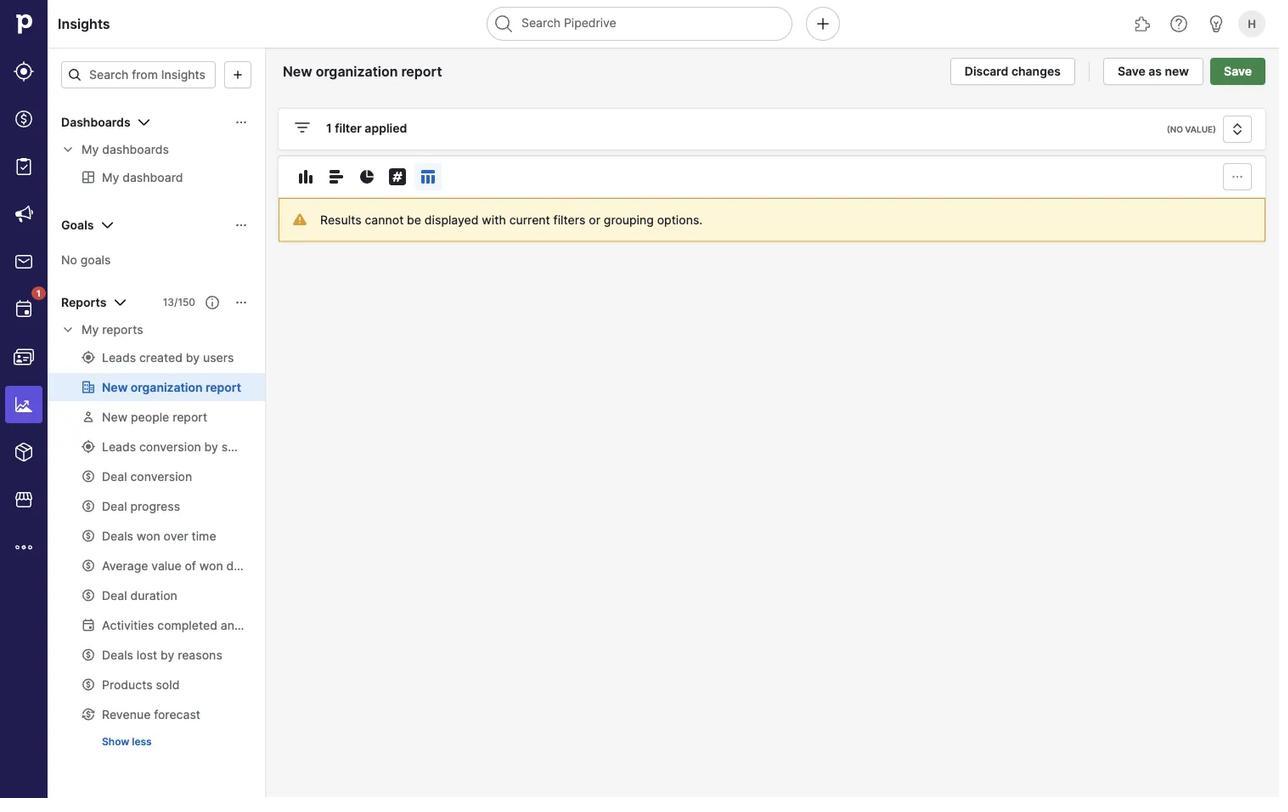Task type: locate. For each thing, give the bounding box(es) containing it.
with
[[482, 212, 506, 227]]

color primary image
[[68, 68, 82, 82], [1228, 122, 1248, 136], [296, 167, 316, 187], [326, 167, 347, 187], [357, 167, 377, 187], [388, 167, 408, 187], [1228, 170, 1248, 184], [235, 218, 248, 232]]

0 vertical spatial my
[[82, 142, 99, 157]]

save inside button
[[1118, 64, 1146, 79]]

my dashboards
[[82, 142, 169, 157]]

my right projects image
[[82, 142, 99, 157]]

color secondary image left my reports
[[61, 323, 75, 337]]

applied
[[365, 121, 407, 136]]

reports
[[61, 295, 107, 310], [102, 323, 143, 337]]

1 save from the left
[[1118, 64, 1146, 79]]

reports down no goals
[[102, 323, 143, 337]]

save inside button
[[1225, 64, 1253, 79]]

1 color secondary image from the top
[[61, 143, 75, 156]]

value)
[[1186, 124, 1217, 134]]

home image
[[11, 11, 37, 37]]

insights image
[[14, 394, 34, 415]]

1 vertical spatial my
[[82, 323, 99, 337]]

products image
[[14, 442, 34, 462]]

1 vertical spatial color secondary image
[[61, 323, 75, 337]]

more image
[[14, 537, 34, 558]]

discard changes button
[[951, 58, 1076, 85]]

color undefined image
[[14, 299, 34, 320]]

my
[[82, 142, 99, 157], [82, 323, 99, 337]]

goals inside button
[[61, 218, 94, 232]]

save as new
[[1118, 64, 1190, 79]]

0 vertical spatial color secondary image
[[61, 143, 75, 156]]

color primary image inside goals button
[[235, 218, 248, 232]]

dashboards button
[[48, 109, 265, 136]]

color primary image
[[228, 68, 248, 82], [134, 112, 154, 133], [235, 116, 248, 129], [292, 117, 313, 138], [418, 167, 439, 187], [97, 215, 118, 235], [110, 292, 130, 313], [206, 296, 219, 309], [235, 296, 248, 309]]

projects image
[[14, 156, 34, 177]]

1 my from the top
[[82, 142, 99, 157]]

New organization report field
[[279, 60, 471, 82]]

dashboards
[[61, 115, 131, 130], [102, 142, 169, 157]]

filters
[[554, 212, 586, 227]]

my right 1 link at the left
[[82, 323, 99, 337]]

my for my reports
[[82, 323, 99, 337]]

current
[[510, 212, 551, 227]]

1 vertical spatial 1
[[37, 288, 41, 298]]

1
[[326, 121, 332, 136], [37, 288, 41, 298]]

2 my from the top
[[82, 323, 99, 337]]

reports up my reports
[[61, 295, 107, 310]]

dashboards inside button
[[61, 115, 131, 130]]

1 horizontal spatial save
[[1225, 64, 1253, 79]]

1 horizontal spatial 1
[[326, 121, 332, 136]]

save
[[1118, 64, 1146, 79], [1225, 64, 1253, 79]]

Search from Insights text field
[[61, 61, 216, 88]]

no goals
[[61, 252, 111, 267]]

changes
[[1012, 64, 1061, 79]]

goals up no at the left top of the page
[[61, 218, 94, 232]]

my reports
[[82, 323, 143, 337]]

0 vertical spatial 1
[[326, 121, 332, 136]]

dashboards up my dashboards
[[61, 115, 131, 130]]

as
[[1149, 64, 1163, 79]]

save left as
[[1118, 64, 1146, 79]]

save down h button
[[1225, 64, 1253, 79]]

2 save from the left
[[1225, 64, 1253, 79]]

color secondary image
[[61, 143, 75, 156], [61, 323, 75, 337]]

insights
[[58, 15, 110, 32]]

goals
[[61, 218, 94, 232], [80, 252, 111, 267]]

sales assistant image
[[1207, 14, 1227, 34]]

13/150
[[163, 296, 195, 309]]

0 horizontal spatial save
[[1118, 64, 1146, 79]]

save button
[[1211, 58, 1266, 85]]

save for save as new
[[1118, 64, 1146, 79]]

color secondary image right projects image
[[61, 143, 75, 156]]

displayed
[[425, 212, 479, 227]]

dashboards down dashboards button
[[102, 142, 169, 157]]

save as new button
[[1104, 58, 1204, 85]]

0 vertical spatial dashboards
[[61, 115, 131, 130]]

2 color secondary image from the top
[[61, 323, 75, 337]]

campaigns image
[[14, 204, 34, 224]]

0 horizontal spatial 1
[[37, 288, 41, 298]]

menu item
[[0, 381, 48, 428]]

options.
[[658, 212, 703, 227]]

results
[[320, 212, 362, 227]]

deals image
[[14, 109, 34, 129]]

goals right no at the left top of the page
[[80, 252, 111, 267]]

1 inside "menu"
[[37, 288, 41, 298]]

0 vertical spatial goals
[[61, 218, 94, 232]]

1 menu
[[0, 0, 48, 798]]

1 vertical spatial goals
[[80, 252, 111, 267]]

be
[[407, 212, 422, 227]]



Task type: vqa. For each thing, say whether or not it's contained in the screenshot.
the Discard
yes



Task type: describe. For each thing, give the bounding box(es) containing it.
discard
[[965, 64, 1009, 79]]

sales inbox image
[[14, 252, 34, 272]]

save for save
[[1225, 64, 1253, 79]]

h button
[[1236, 7, 1270, 41]]

1 for 1
[[37, 288, 41, 298]]

grouping
[[604, 212, 654, 227]]

show less button
[[95, 732, 159, 752]]

filter
[[335, 121, 362, 136]]

quick help image
[[1169, 14, 1190, 34]]

results cannot be displayed with current filters or grouping options.
[[320, 212, 703, 227]]

color warning image
[[293, 212, 307, 226]]

goals button
[[48, 212, 265, 239]]

my for my dashboards
[[82, 142, 99, 157]]

show less
[[102, 736, 152, 748]]

1 link
[[5, 286, 46, 328]]

color secondary image for my reports
[[61, 323, 75, 337]]

marketplace image
[[14, 490, 34, 510]]

color primary image inside goals button
[[97, 215, 118, 235]]

no
[[61, 252, 77, 267]]

less
[[132, 736, 152, 748]]

1 vertical spatial reports
[[102, 323, 143, 337]]

(no value)
[[1168, 124, 1217, 134]]

discard changes
[[965, 64, 1061, 79]]

Search Pipedrive field
[[487, 7, 793, 41]]

(no
[[1168, 124, 1184, 134]]

color secondary image for my dashboards
[[61, 143, 75, 156]]

show
[[102, 736, 129, 748]]

1 filter applied
[[326, 121, 407, 136]]

leads image
[[14, 61, 34, 82]]

0 vertical spatial reports
[[61, 295, 107, 310]]

or
[[589, 212, 601, 227]]

new
[[1166, 64, 1190, 79]]

quick add image
[[813, 14, 834, 34]]

contacts image
[[14, 347, 34, 367]]

1 for 1 filter applied
[[326, 121, 332, 136]]

cannot
[[365, 212, 404, 227]]

h
[[1249, 17, 1257, 30]]

1 vertical spatial dashboards
[[102, 142, 169, 157]]



